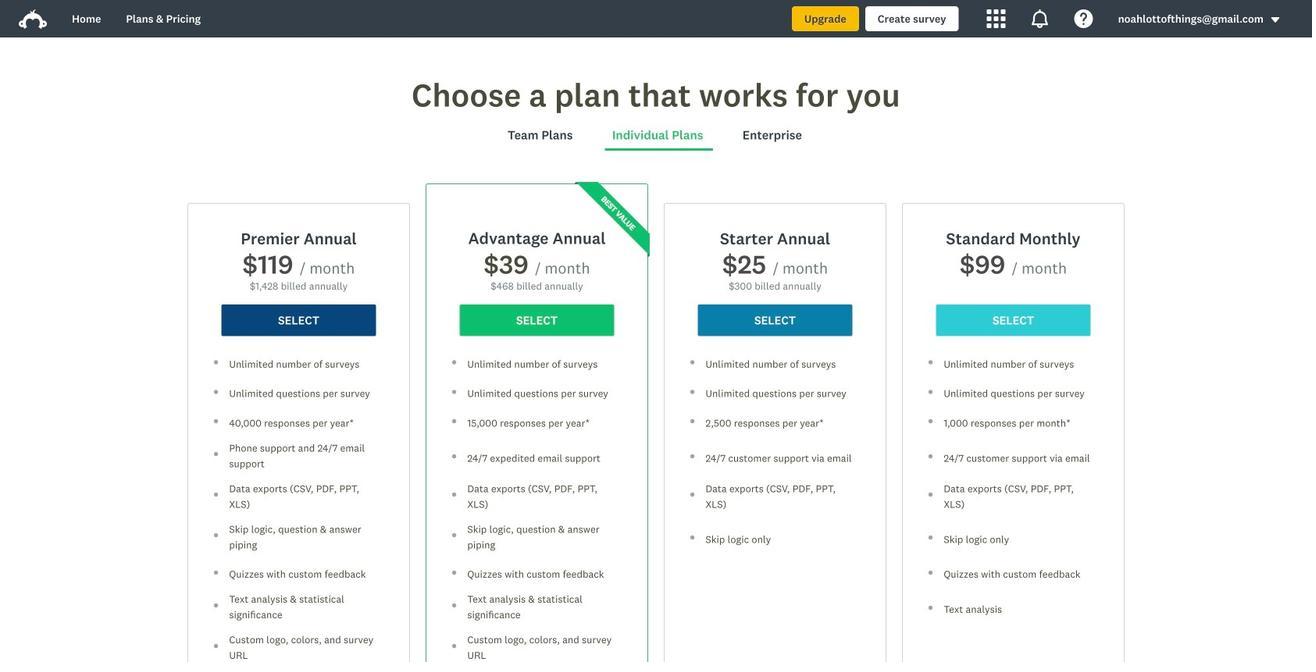 Task type: locate. For each thing, give the bounding box(es) containing it.
2 products icon image from the left
[[1031, 9, 1049, 28]]

1 products icon image from the left
[[987, 9, 1006, 28]]

products icon image
[[987, 9, 1006, 28], [1031, 9, 1049, 28]]

0 horizontal spatial products icon image
[[987, 9, 1006, 28]]

help icon image
[[1074, 9, 1093, 28]]

1 horizontal spatial products icon image
[[1031, 9, 1049, 28]]



Task type: describe. For each thing, give the bounding box(es) containing it.
surveymonkey logo image
[[19, 9, 47, 29]]

dropdown arrow image
[[1270, 14, 1281, 25]]



Task type: vqa. For each thing, say whether or not it's contained in the screenshot.
text box
no



